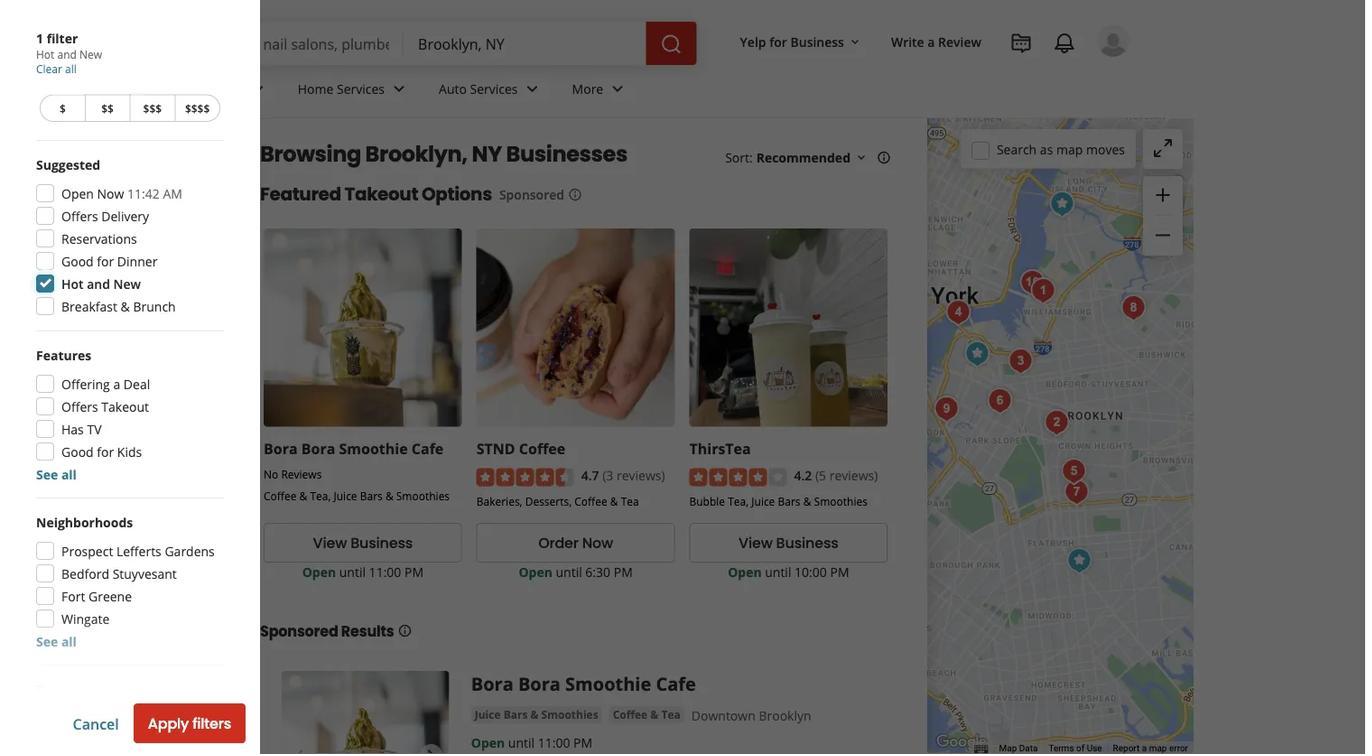 Task type: describe. For each thing, give the bounding box(es) containing it.
stnd coffee image
[[1044, 186, 1080, 222]]

brooklyn
[[759, 707, 812, 724]]

bunna cafe image
[[1116, 290, 1152, 326]]

downtown brooklyn
[[691, 707, 812, 724]]

juice inside bora bora smoothie cafe no reviews coffee & tea, juice bars & smoothies
[[334, 489, 357, 504]]

buttermilk channel image
[[929, 391, 965, 427]]

3 good from the top
[[61, 443, 94, 460]]

prospect lefferts gardens for second see all button from the bottom of the page
[[61, 542, 215, 559]]

2 hot and new from the top
[[61, 368, 138, 385]]

moves
[[1086, 141, 1125, 158]]

2 am from the top
[[163, 277, 182, 294]]

1 offers takeout from the top
[[61, 398, 149, 415]]

2 offering a deal from the top
[[61, 468, 150, 485]]

auto
[[439, 80, 467, 97]]

map
[[999, 743, 1017, 754]]

2 offering from the top
[[61, 468, 110, 485]]

map for error
[[1149, 743, 1167, 754]]

write a review
[[891, 33, 982, 50]]

new inside 1 filter hot and new clear all
[[79, 47, 102, 62]]

apply filters
[[148, 713, 231, 734]]

2 vertical spatial now
[[582, 533, 613, 553]]

1 open now 11:42 am from the top
[[61, 185, 182, 202]]

1 features from the top
[[36, 346, 91, 363]]

projects image
[[1011, 33, 1032, 54]]

stnd
[[477, 439, 515, 458]]

bird's-
[[61, 709, 100, 726]]

mi.)
[[121, 734, 143, 751]]

0 horizontal spatial bora bora smoothie cafe link
[[264, 439, 444, 458]]

0 vertical spatial 11:00
[[369, 563, 401, 580]]

2 features from the top
[[36, 439, 91, 456]]

juice bars & smoothies link
[[471, 706, 602, 724]]

0 horizontal spatial tea
[[621, 494, 639, 509]]

$$$$ button
[[175, 94, 220, 122]]

report a map error
[[1113, 743, 1188, 754]]

home
[[298, 80, 334, 97]]

open until 6:30 pm
[[519, 563, 633, 580]]

$$$ button for second $$ button from the bottom of the page
[[130, 94, 175, 122]]

4 offers from the top
[[61, 490, 98, 508]]

1 horizontal spatial open until 11:00 pm
[[471, 734, 593, 751]]

1 kids from the top
[[117, 443, 142, 460]]

reviews) for order now
[[617, 467, 665, 484]]

google image
[[932, 731, 992, 754]]

until for bora bora smoothie cafe
[[339, 563, 366, 580]]

barboncino pizza & bar image
[[1039, 405, 1075, 441]]

auto services
[[439, 80, 518, 97]]

1 $$$ from the top
[[143, 101, 162, 116]]

24 chevron down v2 image for more
[[607, 78, 629, 100]]

2 good for dinner from the top
[[61, 345, 157, 362]]

2 offers takeout from the top
[[61, 490, 149, 508]]

3 see from the top
[[36, 633, 58, 650]]

4 see all button from the top
[[36, 725, 77, 742]]

smoothie for bora bora smoothie cafe no reviews coffee & tea, juice bars & smoothies
[[339, 439, 408, 458]]

1 breakfast & brunch from the top
[[61, 298, 176, 315]]

coffee & tea
[[613, 707, 681, 722]]

clear all link
[[36, 61, 77, 76]]

2 offers from the top
[[61, 300, 98, 317]]

1 prospect from the top
[[61, 542, 113, 559]]

1 see from the top
[[36, 466, 58, 483]]

(3
[[603, 467, 613, 484]]

2 horizontal spatial juice
[[752, 494, 775, 509]]

fort greene
[[61, 587, 132, 605]]

restaurants link
[[158, 65, 283, 117]]

2 offers delivery from the top
[[61, 300, 149, 317]]

terms of use
[[1049, 743, 1102, 754]]

1 has from the top
[[61, 420, 84, 438]]

2 tv from the top
[[87, 513, 102, 530]]

home services
[[298, 80, 385, 97]]

1 vertical spatial 11:00
[[538, 734, 570, 751]]

2 reservations from the top
[[61, 322, 137, 340]]

restaurants
[[173, 80, 244, 97]]

cancel
[[73, 714, 119, 733]]

map for moves
[[1057, 141, 1083, 158]]

bars inside juice bars & smoothies button
[[504, 707, 528, 722]]

sort:
[[725, 149, 753, 166]]

2 vertical spatial takeout
[[101, 490, 149, 508]]

1 vertical spatial hot
[[61, 275, 84, 292]]

1 filter hot and new clear all
[[36, 29, 102, 76]]

browsing brooklyn, ny businesses
[[260, 139, 628, 169]]

apply
[[148, 713, 189, 734]]

hot inside 1 filter hot and new clear all
[[36, 47, 54, 62]]

2 dinner from the top
[[117, 345, 157, 362]]

filter
[[47, 29, 78, 47]]

juice inside button
[[475, 707, 501, 722]]

business inside button
[[791, 33, 844, 50]]

2 $$$ from the top
[[143, 193, 162, 208]]

filters
[[36, 148, 81, 168]]

data
[[1019, 743, 1038, 754]]

10:00
[[795, 563, 827, 580]]

yelp for business button
[[733, 25, 870, 58]]

order
[[538, 533, 579, 553]]

report
[[1113, 743, 1140, 754]]

user actions element
[[726, 23, 1155, 134]]

view for bora bora smoothie cafe
[[313, 533, 347, 553]]

2 vertical spatial new
[[112, 368, 138, 385]]

1 wingate from the top
[[61, 610, 110, 627]]

a inside write a review link
[[928, 33, 935, 50]]

3 see all from the top
[[36, 633, 77, 650]]

1 delivery from the top
[[101, 207, 149, 224]]

review
[[938, 33, 982, 50]]

1 neighborhoods from the top
[[36, 513, 133, 531]]

2 has tv from the top
[[61, 513, 102, 530]]

home services link
[[283, 65, 424, 117]]

1 offering from the top
[[61, 375, 110, 392]]

zoom out image
[[1152, 224, 1174, 246]]

bora bora smoothie cafe no reviews coffee & tea, juice bars & smoothies
[[264, 439, 450, 504]]

stnd coffee link
[[477, 439, 565, 458]]

option group containing distance
[[36, 680, 224, 754]]

thirstea
[[689, 439, 751, 458]]

1 horizontal spatial (5
[[815, 467, 826, 484]]

write
[[891, 33, 924, 50]]

2 neighborhoods from the top
[[36, 606, 133, 623]]

1 vertical spatial takeout
[[101, 398, 149, 415]]

2 has from the top
[[61, 513, 84, 530]]

bubble
[[689, 494, 725, 509]]

results
[[341, 621, 394, 641]]

1 bedford from the top
[[61, 565, 109, 582]]

juice bars & smoothies
[[475, 707, 598, 722]]

terms
[[1049, 743, 1074, 754]]

reviews
[[281, 467, 322, 482]]

2 wingate from the top
[[61, 703, 110, 720]]

desserts,
[[525, 494, 572, 509]]

pm for thirstea
[[830, 563, 849, 580]]

pm for bora bora smoothie cafe
[[405, 563, 424, 580]]

error
[[1169, 743, 1188, 754]]

terms of use link
[[1049, 743, 1102, 754]]

2 see all button from the top
[[36, 558, 77, 575]]

1 $$ button from the top
[[85, 94, 130, 122]]

sponsored results
[[260, 621, 394, 641]]

bakeries, desserts, coffee & tea
[[477, 494, 639, 509]]

brooklyn,
[[365, 139, 468, 169]]

eye
[[100, 709, 121, 726]]

zoom in image
[[1152, 184, 1174, 206]]

0 vertical spatial now
[[97, 185, 124, 202]]

search as map moves
[[997, 141, 1125, 158]]

view business for thirstea
[[739, 533, 839, 553]]

1 vertical spatial new
[[113, 275, 141, 292]]

business categories element
[[158, 65, 1130, 117]]

bubble tea, juice bars & smoothies
[[689, 494, 868, 509]]

order now
[[538, 533, 613, 553]]

bora bora smoothie cafe
[[471, 671, 696, 696]]

1 tv from the top
[[87, 420, 102, 438]]

for inside button
[[770, 33, 787, 50]]

yelp for business
[[740, 33, 844, 50]]

bars inside bora bora smoothie cafe no reviews coffee & tea, juice bars & smoothies
[[360, 489, 383, 504]]

bora bora smoothie cafe image
[[959, 336, 996, 372]]

aunts et uncles image
[[1059, 474, 1095, 510]]

businesses
[[506, 139, 628, 169]]

thirstea link
[[689, 439, 751, 458]]

1 reservations from the top
[[61, 230, 137, 247]]

1 11:42 from the top
[[127, 185, 160, 202]]

bird's-eye view driving (5 mi.)
[[61, 709, 154, 751]]

coffee up 4.7 star rating image
[[519, 439, 565, 458]]

greene
[[88, 587, 132, 605]]

business for thirstea
[[776, 533, 839, 553]]

coffee & tea link
[[609, 706, 684, 724]]

search
[[997, 141, 1037, 158]]

$ button for 2nd $$ button
[[40, 187, 85, 214]]

24 chevron down v2 image for home services
[[388, 78, 410, 100]]

browsing
[[260, 139, 361, 169]]

map data
[[999, 743, 1038, 754]]

open until 10:00 pm
[[728, 563, 849, 580]]

2 open now 11:42 am from the top
[[61, 277, 182, 294]]

more link
[[558, 65, 643, 117]]

map data button
[[999, 742, 1038, 754]]

use
[[1087, 743, 1102, 754]]

slideshow element
[[282, 671, 449, 754]]

keyboard shortcuts image
[[974, 745, 988, 754]]

prospect lefferts gardens for 4th see all button from the top of the page
[[61, 635, 215, 652]]

1 see all button from the top
[[36, 466, 77, 483]]

stnd coffee
[[477, 439, 565, 458]]

notifications image
[[1054, 33, 1076, 54]]

3 offers from the top
[[61, 398, 98, 415]]

1 offers from the top
[[61, 207, 98, 224]]

evelina image
[[1003, 343, 1039, 379]]

1 vertical spatial now
[[97, 277, 124, 294]]

juice bars & smoothies button
[[471, 706, 602, 724]]

coffee down 4.7
[[575, 494, 607, 509]]



Task type: vqa. For each thing, say whether or not it's contained in the screenshot.
exterior
no



Task type: locate. For each thing, give the bounding box(es) containing it.
(5 left mi.)
[[106, 734, 117, 751]]

1 vertical spatial bora bora smoothie cafe link
[[471, 671, 696, 696]]

$$
[[101, 101, 114, 116], [101, 193, 114, 208]]

bedford stuyvesant
[[61, 565, 177, 582], [61, 657, 177, 675]]

coffee inside bora bora smoothie cafe no reviews coffee & tea, juice bars & smoothies
[[264, 489, 297, 504]]

services for home services
[[337, 80, 385, 97]]

1 vertical spatial features
[[36, 439, 91, 456]]

24 chevron down v2 image right more
[[607, 78, 629, 100]]

2 view business from the left
[[739, 533, 839, 553]]

$$$$
[[185, 101, 210, 116]]

delivery
[[101, 207, 149, 224], [101, 300, 149, 317]]

$ button for second $$ button from the bottom of the page
[[40, 94, 85, 122]]

1 gardens from the top
[[165, 542, 215, 559]]

group
[[36, 155, 224, 316], [1143, 176, 1183, 256], [31, 248, 224, 413], [36, 346, 224, 483], [31, 438, 224, 576], [36, 513, 224, 650], [31, 605, 224, 743]]

24 chevron down v2 image inside more link
[[607, 78, 629, 100]]

2 view business link from the left
[[689, 523, 888, 563]]

4 see all from the top
[[36, 725, 77, 742]]

previous image
[[289, 744, 311, 754]]

tea down 4.7 (3 reviews)
[[621, 494, 639, 509]]

featured
[[260, 182, 341, 207]]

2 $$ from the top
[[101, 193, 114, 208]]

1
[[36, 29, 43, 47]]

0 vertical spatial neighborhoods
[[36, 513, 133, 531]]

prospect lefferts gardens down greene
[[61, 635, 215, 652]]

no
[[264, 467, 278, 482]]

24 chevron down v2 image for restaurants
[[247, 78, 269, 100]]

all inside 1 filter hot and new clear all
[[65, 61, 77, 76]]

1 has tv from the top
[[61, 420, 102, 438]]

view inside bird's-eye view driving (5 mi.)
[[125, 709, 154, 726]]

0 horizontal spatial sponsored
[[260, 621, 338, 641]]

1 vertical spatial tv
[[87, 513, 102, 530]]

0 vertical spatial $$ button
[[85, 94, 130, 122]]

1 breakfast from the top
[[61, 298, 117, 315]]

0 vertical spatial offering
[[61, 375, 110, 392]]

features
[[36, 346, 91, 363], [36, 439, 91, 456]]

2 horizontal spatial smoothies
[[814, 494, 868, 509]]

1 vertical spatial lefferts
[[116, 635, 161, 652]]

cafe up the coffee & tea
[[656, 671, 696, 696]]

view business up open until 10:00 pm
[[739, 533, 839, 553]]

2 horizontal spatial bars
[[778, 494, 801, 509]]

pm for stnd coffee
[[614, 563, 633, 580]]

write a review link
[[884, 25, 989, 58]]

2 $$ button from the top
[[85, 187, 130, 214]]

1 offering a deal from the top
[[61, 375, 150, 392]]

1 horizontal spatial bora bora smoothie cafe link
[[471, 671, 696, 696]]

0 vertical spatial hot and new
[[61, 275, 141, 292]]

3 see all button from the top
[[36, 633, 77, 650]]

1 view business from the left
[[313, 533, 413, 553]]

smoothie
[[339, 439, 408, 458], [565, 671, 651, 696]]

sponsored down businesses
[[499, 186, 564, 203]]

ny
[[472, 139, 502, 169]]

bedford up fort greene
[[61, 565, 109, 582]]

2 breakfast from the top
[[61, 390, 117, 407]]

services for auto services
[[470, 80, 518, 97]]

4.7
[[581, 467, 599, 484]]

24 chevron down v2 image right "restaurants"
[[247, 78, 269, 100]]

0 horizontal spatial reviews)
[[617, 467, 665, 484]]

1 vertical spatial offering
[[61, 468, 110, 485]]

1 vertical spatial breakfast
[[61, 390, 117, 407]]

view
[[313, 533, 347, 553], [739, 533, 773, 553], [125, 709, 154, 726]]

until left 10:00 on the bottom of page
[[765, 563, 791, 580]]

smoothies left bakeries,
[[396, 489, 450, 504]]

1 vertical spatial offers takeout
[[61, 490, 149, 508]]

1 vertical spatial has
[[61, 513, 84, 530]]

2 brunch from the top
[[133, 390, 176, 407]]

1 vertical spatial and
[[87, 275, 110, 292]]

2 delivery from the top
[[101, 300, 149, 317]]

cafe left stnd
[[412, 439, 444, 458]]

1 vertical spatial dinner
[[117, 345, 157, 362]]

option group
[[36, 680, 224, 754]]

0 vertical spatial prospect
[[61, 542, 113, 559]]

&
[[121, 298, 130, 315], [121, 390, 130, 407], [299, 489, 307, 504], [385, 489, 393, 504], [610, 494, 618, 509], [803, 494, 811, 509], [531, 707, 539, 722], [650, 707, 659, 722]]

more
[[572, 80, 603, 97]]

2 horizontal spatial view
[[739, 533, 773, 553]]

2 vertical spatial and
[[86, 368, 109, 385]]

featured takeout options
[[260, 182, 492, 207]]

11:00 down juice bars & smoothies button
[[538, 734, 570, 751]]

4 24 chevron down v2 image from the left
[[607, 78, 629, 100]]

neighborhoods down fort
[[36, 606, 133, 623]]

0 vertical spatial wingate
[[61, 610, 110, 627]]

1 am from the top
[[163, 185, 182, 202]]

view up mi.)
[[125, 709, 154, 726]]

1 horizontal spatial juice
[[475, 707, 501, 722]]

tea, down 4.2 star rating image
[[728, 494, 749, 509]]

bedford stuyvesant up greene
[[61, 565, 177, 582]]

24 chevron down v2 image for auto services
[[522, 78, 543, 100]]

pm right 6:30
[[614, 563, 633, 580]]

0 vertical spatial has
[[61, 420, 84, 438]]

1 vertical spatial offers delivery
[[61, 300, 149, 317]]

0 vertical spatial good for dinner
[[61, 252, 157, 270]]

smoothies inside button
[[541, 707, 598, 722]]

coffee inside button
[[613, 707, 648, 722]]

1 good from the top
[[61, 252, 94, 270]]

business down bora bora smoothie cafe no reviews coffee & tea, juice bars & smoothies
[[351, 533, 413, 553]]

until for stnd coffee
[[556, 563, 582, 580]]

starbucks image
[[1062, 543, 1098, 579]]

24 chevron down v2 image inside home services "link"
[[388, 78, 410, 100]]

reviews) for view business
[[830, 467, 878, 484]]

$ down the clear all link in the top of the page
[[60, 101, 66, 116]]

$$$ button for 2nd $$ button
[[130, 187, 175, 214]]

1 vertical spatial good for dinner
[[61, 345, 157, 362]]

offers
[[61, 207, 98, 224], [61, 300, 98, 317], [61, 398, 98, 415], [61, 490, 98, 508]]

4.7 (3 reviews)
[[581, 467, 665, 484]]

4.2 star rating image
[[689, 468, 787, 486]]

1 good for kids from the top
[[61, 443, 142, 460]]

2 prospect from the top
[[61, 635, 113, 652]]

1 vertical spatial stuyvesant
[[113, 657, 177, 675]]

bakeries,
[[477, 494, 522, 509]]

2 $ button from the top
[[40, 187, 85, 214]]

2 good from the top
[[61, 345, 94, 362]]

1 good for dinner from the top
[[61, 252, 157, 270]]

1 vertical spatial sponsored
[[260, 621, 338, 641]]

0 horizontal spatial bars
[[360, 489, 383, 504]]

0 vertical spatial map
[[1057, 141, 1083, 158]]

until up results
[[339, 563, 366, 580]]

0 horizontal spatial smoothie
[[339, 439, 408, 458]]

0 vertical spatial breakfast & brunch
[[61, 298, 176, 315]]

aska image
[[1015, 265, 1051, 301]]

$ button down the clear all link in the top of the page
[[40, 94, 85, 122]]

0 vertical spatial bora bora smoothie cafe link
[[264, 439, 444, 458]]

0 vertical spatial cafe
[[412, 439, 444, 458]]

0 vertical spatial $$$ button
[[130, 94, 175, 122]]

$$$ button
[[130, 94, 175, 122], [130, 187, 175, 214]]

apply filters button
[[133, 703, 246, 743]]

view business link for bora bora smoothie cafe
[[264, 523, 462, 563]]

16 info v2 image for featured takeout options
[[568, 187, 582, 202]]

1 $ from the top
[[60, 101, 66, 116]]

reviews) right (3
[[617, 467, 665, 484]]

view business link for thirstea
[[689, 523, 888, 563]]

open until 11:00 pm
[[302, 563, 424, 580], [471, 734, 593, 751]]

0 vertical spatial delivery
[[101, 207, 149, 224]]

sponsored
[[499, 186, 564, 203], [260, 621, 338, 641]]

wingate
[[61, 610, 110, 627], [61, 703, 110, 720]]

0 vertical spatial new
[[79, 47, 102, 62]]

good for dinner
[[61, 252, 157, 270], [61, 345, 157, 362]]

coffee down no
[[264, 489, 297, 504]]

1 vertical spatial offering a deal
[[61, 468, 150, 485]]

(5
[[815, 467, 826, 484], [106, 734, 117, 751]]

4 good from the top
[[61, 536, 94, 553]]

prospect lefferts gardens up greene
[[61, 542, 215, 559]]

lefferts down greene
[[116, 635, 161, 652]]

bogota latin bistro image
[[982, 383, 1018, 419]]

2 gardens from the top
[[165, 635, 215, 652]]

view down reviews
[[313, 533, 347, 553]]

business left the 16 chevron down v2 image
[[791, 33, 844, 50]]

report a map error link
[[1113, 743, 1188, 754]]

gardens
[[165, 542, 215, 559], [165, 635, 215, 652]]

cafe for bora bora smoothie cafe no reviews coffee & tea, juice bars & smoothies
[[412, 439, 444, 458]]

stuyvesant
[[113, 565, 177, 582], [113, 657, 177, 675]]

2 kids from the top
[[117, 536, 142, 553]]

view business for bora bora smoothie cafe
[[313, 533, 413, 553]]

coffee down the bora bora smoothie cafe
[[613, 707, 648, 722]]

16 info v2 image for browsing brooklyn, ny businesses
[[877, 150, 891, 165]]

bedford stuyvesant up eye at the left bottom of the page
[[61, 657, 177, 675]]

tea left downtown
[[661, 707, 681, 722]]

bedford stuyvesant for second see all button from the bottom of the page
[[61, 565, 177, 582]]

map region
[[703, 61, 1366, 754]]

suggested
[[36, 156, 100, 173], [36, 248, 100, 265]]

2 $ from the top
[[60, 193, 66, 208]]

1 24 chevron down v2 image from the left
[[247, 78, 269, 100]]

the river café image
[[941, 294, 977, 331]]

0 horizontal spatial 11:00
[[369, 563, 401, 580]]

$ button
[[40, 94, 85, 122], [40, 187, 85, 214]]

prospect lefferts gardens
[[61, 542, 215, 559], [61, 635, 215, 652]]

0 vertical spatial bedford
[[61, 565, 109, 582]]

1 horizontal spatial tea,
[[728, 494, 749, 509]]

peter luger image
[[1025, 273, 1062, 309]]

(5 right 4.2
[[815, 467, 826, 484]]

clear
[[36, 61, 62, 76]]

4.7 star rating image
[[477, 468, 574, 486]]

1 vertical spatial map
[[1149, 743, 1167, 754]]

pm up 16 info v2 image
[[405, 563, 424, 580]]

$ for 2nd $$ button $ button
[[60, 193, 66, 208]]

pm down juice bars & smoothies button
[[574, 734, 593, 751]]

cafe for bora bora smoothie cafe
[[656, 671, 696, 696]]

view business
[[313, 533, 413, 553], [739, 533, 839, 553]]

1 vertical spatial smoothie
[[565, 671, 651, 696]]

1 vertical spatial prospect lefferts gardens
[[61, 635, 215, 652]]

services right home
[[337, 80, 385, 97]]

11:00
[[369, 563, 401, 580], [538, 734, 570, 751]]

sponsored for sponsored
[[499, 186, 564, 203]]

1 vertical spatial 16 info v2 image
[[568, 187, 582, 202]]

view business down bora bora smoothie cafe no reviews coffee & tea, juice bars & smoothies
[[313, 533, 413, 553]]

map left error
[[1149, 743, 1167, 754]]

0 vertical spatial $$$
[[143, 101, 162, 116]]

business up 10:00 on the bottom of page
[[776, 533, 839, 553]]

prospect up fort greene
[[61, 542, 113, 559]]

until down juice bars & smoothies button
[[508, 734, 535, 751]]

sponsored for sponsored results
[[260, 621, 338, 641]]

search image
[[661, 33, 682, 55]]

2 good for kids from the top
[[61, 536, 142, 553]]

0 horizontal spatial map
[[1057, 141, 1083, 158]]

2 services from the left
[[470, 80, 518, 97]]

1 bedford stuyvesant from the top
[[61, 565, 177, 582]]

1 deal from the top
[[124, 375, 150, 392]]

0 vertical spatial $$
[[101, 101, 114, 116]]

1 vertical spatial $$$
[[143, 193, 162, 208]]

2 stuyvesant from the top
[[113, 657, 177, 675]]

reviews) right 4.2
[[830, 467, 878, 484]]

open until 11:00 pm down juice bars & smoothies button
[[471, 734, 593, 751]]

view for thirstea
[[739, 533, 773, 553]]

until for thirstea
[[765, 563, 791, 580]]

4 see from the top
[[36, 725, 58, 742]]

1 brunch from the top
[[133, 298, 176, 315]]

0 horizontal spatial juice
[[334, 489, 357, 504]]

$$ button
[[85, 94, 130, 122], [85, 187, 130, 214]]

$ down filters
[[60, 193, 66, 208]]

0 horizontal spatial view business
[[313, 533, 413, 553]]

2 deal from the top
[[124, 468, 150, 485]]

expand map image
[[1152, 137, 1174, 159]]

see
[[36, 466, 58, 483], [36, 558, 58, 575], [36, 633, 58, 650], [36, 725, 58, 742]]

1 hot and new from the top
[[61, 275, 141, 292]]

0 vertical spatial good for kids
[[61, 443, 142, 460]]

24 chevron down v2 image left the auto
[[388, 78, 410, 100]]

good for kids
[[61, 443, 142, 460], [61, 536, 142, 553]]

16 info v2 image
[[398, 624, 412, 638]]

stuyvesant up eye at the left bottom of the page
[[113, 657, 177, 675]]

sponsored left results
[[260, 621, 338, 641]]

11:00 up results
[[369, 563, 401, 580]]

0 vertical spatial 11:42
[[127, 185, 160, 202]]

cancel button
[[73, 714, 119, 733]]

services inside "link"
[[337, 80, 385, 97]]

$ button down filters
[[40, 187, 85, 214]]

1 vertical spatial suggested
[[36, 248, 100, 265]]

1 offers delivery from the top
[[61, 207, 149, 224]]

0 vertical spatial 16 info v2 image
[[877, 150, 891, 165]]

1 suggested from the top
[[36, 156, 100, 173]]

0 horizontal spatial tea,
[[310, 489, 331, 504]]

of
[[1076, 743, 1085, 754]]

smoothies down the bora bora smoothie cafe
[[541, 707, 598, 722]]

1 horizontal spatial sponsored
[[499, 186, 564, 203]]

tea inside button
[[661, 707, 681, 722]]

0 vertical spatial hot
[[36, 47, 54, 62]]

tea, down reviews
[[310, 489, 331, 504]]

1 services from the left
[[337, 80, 385, 97]]

breakfast
[[61, 298, 117, 315], [61, 390, 117, 407]]

0 vertical spatial am
[[163, 185, 182, 202]]

0 vertical spatial reservations
[[61, 230, 137, 247]]

view up open until 10:00 pm
[[739, 533, 773, 553]]

downtown
[[691, 707, 756, 724]]

1 stuyvesant from the top
[[113, 565, 177, 582]]

1 $ button from the top
[[40, 94, 85, 122]]

0 horizontal spatial (5
[[106, 734, 117, 751]]

1 horizontal spatial smoothie
[[565, 671, 651, 696]]

(5 inside bird's-eye view driving (5 mi.)
[[106, 734, 117, 751]]

next image
[[421, 744, 442, 754]]

0 vertical spatial offering a deal
[[61, 375, 150, 392]]

2 see all from the top
[[36, 558, 77, 575]]

services
[[337, 80, 385, 97], [470, 80, 518, 97]]

has tv
[[61, 420, 102, 438], [61, 513, 102, 530]]

0 horizontal spatial view
[[125, 709, 154, 726]]

deal
[[124, 375, 150, 392], [124, 468, 150, 485]]

yelp
[[740, 33, 766, 50]]

cafe inside bora bora smoothie cafe no reviews coffee & tea, juice bars & smoothies
[[412, 439, 444, 458]]

1 vertical spatial open until 11:00 pm
[[471, 734, 593, 751]]

2 24 chevron down v2 image from the left
[[388, 78, 410, 100]]

1 horizontal spatial view business link
[[689, 523, 888, 563]]

2 11:42 from the top
[[127, 277, 160, 294]]

distance
[[36, 680, 91, 698]]

2 see from the top
[[36, 558, 58, 575]]

neighborhoods up fort
[[36, 513, 133, 531]]

stuyvesant up greene
[[113, 565, 177, 582]]

auto services link
[[424, 65, 558, 117]]

order now link
[[477, 523, 675, 563]]

4.2
[[794, 467, 812, 484]]

2 suggested from the top
[[36, 248, 100, 265]]

lefferts up greene
[[116, 542, 161, 559]]

1 vertical spatial $$$ button
[[130, 187, 175, 214]]

pm right 10:00 on the bottom of page
[[830, 563, 849, 580]]

16 chevron down v2 image
[[848, 35, 862, 49]]

$ for $ button related to second $$ button from the bottom of the page
[[60, 101, 66, 116]]

all
[[65, 61, 77, 76], [61, 466, 77, 483], [61, 558, 77, 575], [61, 633, 77, 650], [61, 725, 77, 742]]

1 prospect lefferts gardens from the top
[[61, 542, 215, 559]]

hot and new
[[61, 275, 141, 292], [61, 368, 138, 385]]

services right the auto
[[470, 80, 518, 97]]

2 bedford from the top
[[61, 657, 109, 675]]

2 $$$ button from the top
[[130, 187, 175, 214]]

1 vertical spatial bedford stuyvesant
[[61, 657, 177, 675]]

1 vertical spatial am
[[163, 277, 182, 294]]

bedford up distance
[[61, 657, 109, 675]]

16 info v2 image
[[877, 150, 891, 165], [568, 187, 582, 202]]

1 vertical spatial prospect
[[61, 635, 113, 652]]

1 vertical spatial wingate
[[61, 703, 110, 720]]

offers delivery
[[61, 207, 149, 224], [61, 300, 149, 317]]

2 vertical spatial hot
[[61, 368, 83, 385]]

until
[[339, 563, 366, 580], [556, 563, 582, 580], [765, 563, 791, 580], [508, 734, 535, 751]]

smoothies inside bora bora smoothie cafe no reviews coffee & tea, juice bars & smoothies
[[396, 489, 450, 504]]

0 vertical spatial takeout
[[345, 182, 418, 207]]

1 $$$ button from the top
[[130, 94, 175, 122]]

am
[[163, 185, 182, 202], [163, 277, 182, 294]]

1 horizontal spatial services
[[470, 80, 518, 97]]

until left 6:30
[[556, 563, 582, 580]]

1 see all from the top
[[36, 466, 77, 483]]

1 lefferts from the top
[[116, 542, 161, 559]]

0 horizontal spatial view business link
[[264, 523, 462, 563]]

0 vertical spatial (5
[[815, 467, 826, 484]]

map right as
[[1057, 141, 1083, 158]]

2 reviews) from the left
[[830, 467, 878, 484]]

smoothies down 4.2 (5 reviews)
[[814, 494, 868, 509]]

good
[[61, 252, 94, 270], [61, 345, 94, 362], [61, 443, 94, 460], [61, 536, 94, 553]]

6:30
[[585, 563, 611, 580]]

1 horizontal spatial view
[[313, 533, 347, 553]]

2 lefferts from the top
[[116, 635, 161, 652]]

coffee & tea button
[[609, 706, 684, 724]]

1 vertical spatial has tv
[[61, 513, 102, 530]]

0 vertical spatial gardens
[[165, 542, 215, 559]]

bedford stuyvesant for 4th see all button from the top of the page
[[61, 657, 177, 675]]

zanmi image
[[1056, 453, 1092, 489]]

2 bedford stuyvesant from the top
[[61, 657, 177, 675]]

0 vertical spatial features
[[36, 346, 91, 363]]

options
[[422, 182, 492, 207]]

0 vertical spatial open until 11:00 pm
[[302, 563, 424, 580]]

24 chevron down v2 image inside restaurants link
[[247, 78, 269, 100]]

1 horizontal spatial bars
[[504, 707, 528, 722]]

bora bora smoothie cafe link up reviews
[[264, 439, 444, 458]]

24 chevron down v2 image right auto services
[[522, 78, 543, 100]]

1 vertical spatial delivery
[[101, 300, 149, 317]]

filters
[[192, 713, 231, 734]]

2 breakfast & brunch from the top
[[61, 390, 176, 407]]

1 vertical spatial breakfast & brunch
[[61, 390, 176, 407]]

0 vertical spatial tea
[[621, 494, 639, 509]]

24 chevron down v2 image inside 'auto services' link
[[522, 78, 543, 100]]

tea, inside bora bora smoothie cafe no reviews coffee & tea, juice bars & smoothies
[[310, 489, 331, 504]]

business for bora bora smoothie cafe
[[351, 533, 413, 553]]

None search field
[[161, 22, 700, 65]]

1 dinner from the top
[[117, 252, 157, 270]]

open until 11:00 pm up results
[[302, 563, 424, 580]]

neighborhoods
[[36, 513, 133, 531], [36, 606, 133, 623]]

1 vertical spatial gardens
[[165, 635, 215, 652]]

smoothie for bora bora smoothie cafe
[[565, 671, 651, 696]]

0 horizontal spatial open until 11:00 pm
[[302, 563, 424, 580]]

0 vertical spatial prospect lefferts gardens
[[61, 542, 215, 559]]

coffee
[[519, 439, 565, 458], [264, 489, 297, 504], [575, 494, 607, 509], [613, 707, 648, 722]]

1 horizontal spatial map
[[1149, 743, 1167, 754]]

open
[[61, 185, 94, 202], [61, 277, 94, 294], [302, 563, 336, 580], [519, 563, 553, 580], [728, 563, 762, 580], [471, 734, 505, 751]]

smoothie inside bora bora smoothie cafe no reviews coffee & tea, juice bars & smoothies
[[339, 439, 408, 458]]

1 vertical spatial open now 11:42 am
[[61, 277, 182, 294]]

24 chevron down v2 image
[[247, 78, 269, 100], [388, 78, 410, 100], [522, 78, 543, 100], [607, 78, 629, 100]]

bora bora smoothie cafe link up juice bars & smoothies
[[471, 671, 696, 696]]

0 horizontal spatial cafe
[[412, 439, 444, 458]]

1 $$ from the top
[[101, 101, 114, 116]]

and inside 1 filter hot and new clear all
[[57, 47, 77, 62]]

1 view business link from the left
[[264, 523, 462, 563]]

fort
[[61, 587, 85, 605]]

view business link up open until 10:00 pm
[[689, 523, 888, 563]]

3 24 chevron down v2 image from the left
[[522, 78, 543, 100]]

view business link down bora bora smoothie cafe no reviews coffee & tea, juice bars & smoothies
[[264, 523, 462, 563]]

1 horizontal spatial 11:00
[[538, 734, 570, 751]]

offering
[[61, 375, 110, 392], [61, 468, 110, 485]]

prospect down fort greene
[[61, 635, 113, 652]]

0 vertical spatial sponsored
[[499, 186, 564, 203]]

4.2 (5 reviews)
[[794, 467, 878, 484]]



